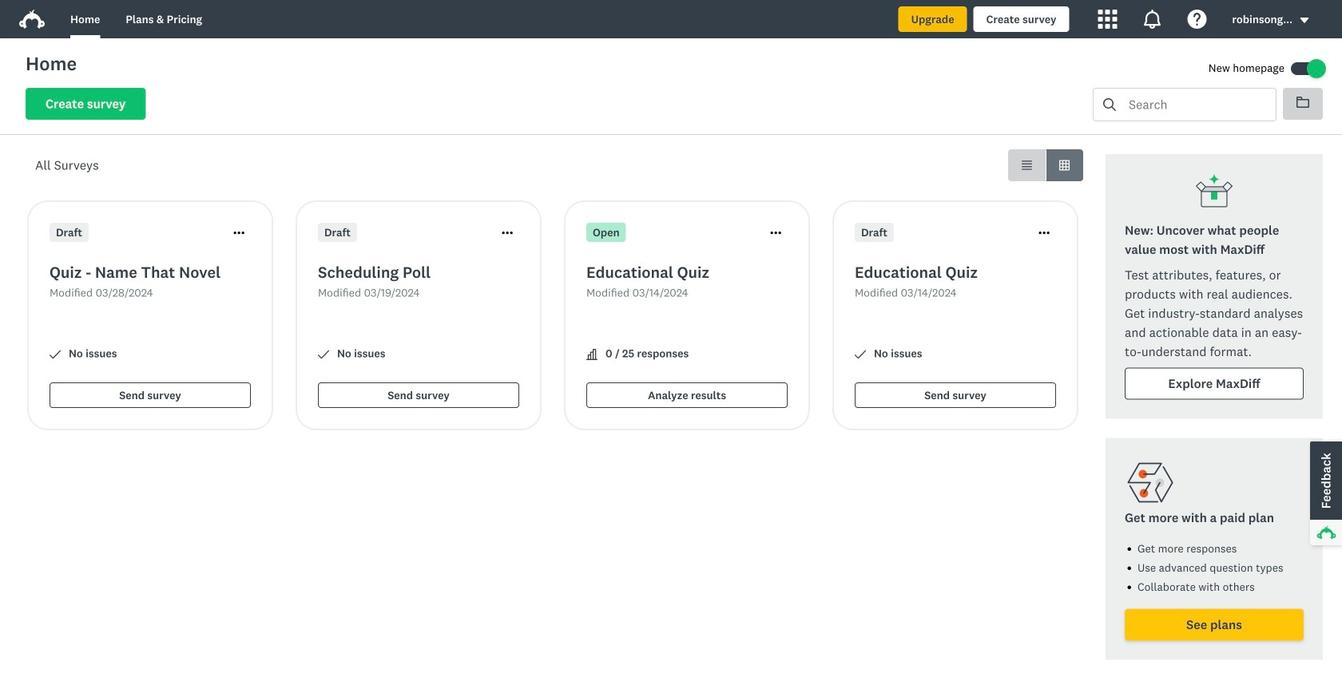 Task type: describe. For each thing, give the bounding box(es) containing it.
help icon image
[[1188, 10, 1207, 29]]

2 no issues image from the left
[[855, 349, 866, 360]]

notification center icon image
[[1143, 10, 1162, 29]]

response count image
[[587, 349, 598, 360]]

response count image
[[587, 349, 598, 360]]

1 folders image from the top
[[1297, 96, 1310, 109]]

response based pricing icon image
[[1125, 458, 1176, 509]]



Task type: vqa. For each thing, say whether or not it's contained in the screenshot.
group
yes



Task type: locate. For each thing, give the bounding box(es) containing it.
max diff icon image
[[1195, 173, 1234, 212]]

2 folders image from the top
[[1297, 97, 1310, 108]]

0 horizontal spatial no issues image
[[318, 349, 329, 360]]

folders image
[[1297, 96, 1310, 109], [1297, 97, 1310, 108]]

search image
[[1104, 98, 1116, 111]]

group
[[1008, 149, 1084, 181]]

1 brand logo image from the top
[[19, 6, 45, 32]]

no issues image
[[318, 349, 329, 360], [855, 349, 866, 360]]

no issues image
[[50, 349, 61, 360]]

2 brand logo image from the top
[[19, 10, 45, 29]]

search image
[[1104, 98, 1116, 111]]

products icon image
[[1098, 10, 1117, 29], [1098, 10, 1117, 29]]

brand logo image
[[19, 6, 45, 32], [19, 10, 45, 29]]

1 horizontal spatial no issues image
[[855, 349, 866, 360]]

1 no issues image from the left
[[318, 349, 329, 360]]

Search text field
[[1116, 89, 1276, 121]]

dropdown arrow icon image
[[1299, 15, 1311, 26], [1301, 18, 1309, 23]]



